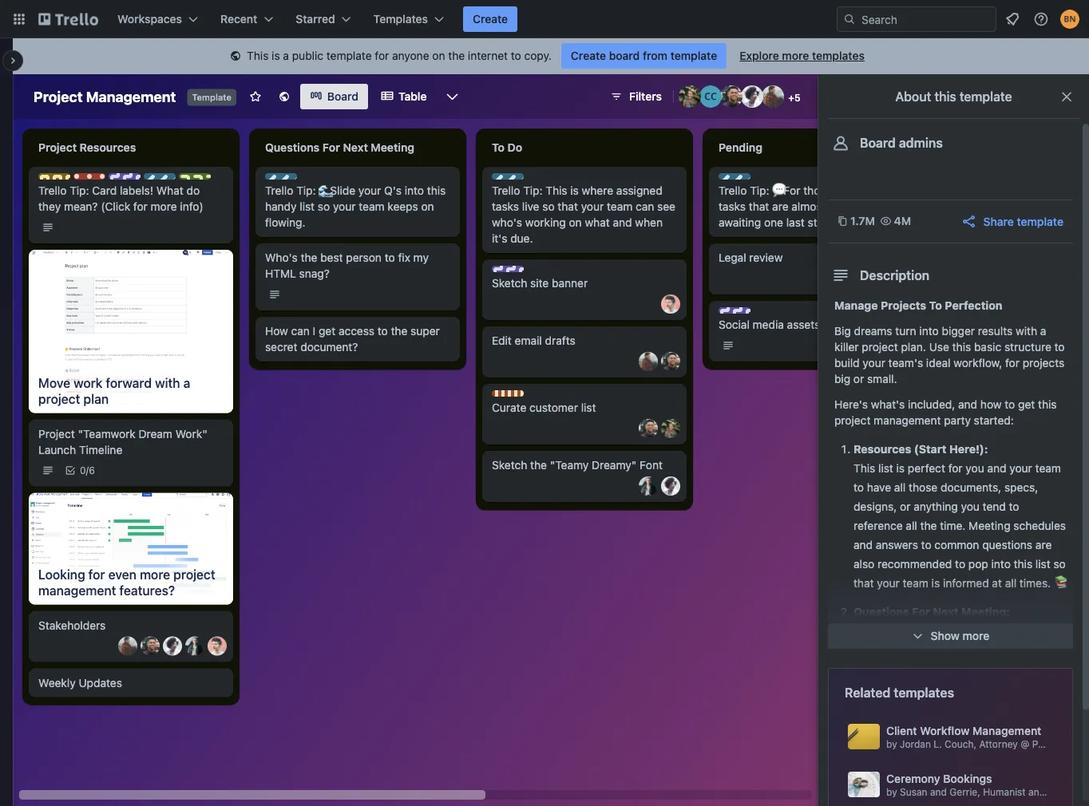 Task type: vqa. For each thing, say whether or not it's contained in the screenshot.
1-on-1 Meeting Agenda 'button'
no



Task type: locate. For each thing, give the bounding box(es) containing it.
to right access at the left top
[[378, 325, 388, 338]]

tasks inside trello tip trello tip: this is where assigned tasks live so that your team can see who's working on what and when it's due.
[[492, 200, 519, 213]]

never
[[854, 625, 884, 638]]

document?
[[301, 341, 358, 354]]

get inside how can i get access to the super secret document?
[[319, 325, 336, 338]]

for inside text field
[[323, 141, 340, 154]]

0 horizontal spatial board
[[327, 90, 359, 103]]

management inside looking for even more project management features?
[[38, 583, 116, 598]]

trello inside trello tip: card labels! what do they mean? (click for more info)
[[38, 184, 67, 197]]

for up "🌊slide"
[[323, 141, 340, 154]]

management up attorney
[[973, 725, 1042, 738]]

1 vertical spatial resources
[[854, 443, 912, 456]]

1 vertical spatial templates
[[894, 686, 955, 701]]

sketch site banner link
[[492, 276, 677, 292]]

team down assigned
[[607, 200, 633, 213]]

1 vertical spatial this
[[546, 184, 568, 197]]

project up project resources
[[34, 88, 83, 105]]

tip up one
[[763, 174, 778, 185]]

1 vertical spatial management
[[973, 725, 1042, 738]]

more inside looking for even more project management features?
[[140, 567, 170, 582]]

handy
[[265, 200, 297, 213], [854, 683, 886, 696]]

management inside client workflow management by jordan l. couch, attorney @ palace law
[[973, 725, 1042, 738]]

more
[[782, 49, 809, 62], [151, 200, 177, 213], [140, 567, 170, 582], [963, 630, 990, 643]]

management
[[86, 88, 176, 105], [973, 725, 1042, 738]]

one
[[765, 216, 784, 229]]

0 horizontal spatial management
[[38, 583, 116, 598]]

keeps up fix
[[388, 200, 418, 213]]

trello tip: 💬for those in-between tasks that are almost done but also awaiting one last step. link
[[719, 183, 904, 231]]

handy inside questions for next meeting: never again forget that important question you thought of in the shower this morning! slide your q's into this handy list so your team keeps on flowing. 🌊
[[854, 683, 886, 696]]

you down documents,
[[961, 500, 980, 514]]

features?
[[119, 583, 175, 598]]

into up my
[[405, 184, 424, 197]]

are down schedules
[[1036, 539, 1052, 552]]

small.
[[868, 373, 898, 386]]

project inside project resources text box
[[38, 141, 77, 154]]

0 horizontal spatial questions
[[265, 141, 320, 154]]

1 horizontal spatial handy
[[854, 683, 886, 696]]

the down anything
[[921, 520, 937, 533]]

1 vertical spatial stephen (stephen11674280) image
[[185, 637, 205, 656]]

4 tip from the left
[[763, 174, 778, 185]]

create
[[473, 12, 508, 26], [571, 49, 606, 62]]

use
[[930, 341, 950, 354]]

1 horizontal spatial those
[[909, 481, 938, 494]]

tip for trello tip: 💬for those in-between tasks that are almost done but also awaiting one last step.
[[763, 174, 778, 185]]

explore more templates
[[740, 49, 865, 62]]

keeps inside trello tip trello tip: 🌊slide your q's into this handy list so your team keeps on flowing.
[[388, 200, 418, 213]]

1 vertical spatial can
[[291, 325, 310, 338]]

trello tip: card labels! what do they mean? (click for more info) link
[[38, 183, 224, 215]]

show
[[931, 630, 960, 643]]

is left where
[[571, 184, 579, 197]]

0 vertical spatial resources
[[80, 141, 136, 154]]

1 vertical spatial also
[[854, 558, 875, 571]]

1 vertical spatial with
[[155, 376, 180, 391]]

answers
[[876, 539, 919, 552]]

can up when
[[636, 200, 655, 213]]

1 vertical spatial meeting
[[969, 520, 1011, 533]]

project down move
[[38, 392, 80, 407]]

0 vertical spatial chris (chris42642663) image
[[661, 352, 681, 371]]

project inside the project "teamwork dream work" launch timeline
[[38, 428, 75, 441]]

the inside how can i get access to the super secret document?
[[391, 325, 408, 338]]

+ 5
[[789, 92, 801, 103]]

this up "working"
[[546, 184, 568, 197]]

tip: inside trello tip trello tip: 💬for those in-between tasks that are almost done but also awaiting one last step.
[[750, 184, 770, 197]]

into down shower
[[999, 663, 1019, 677]]

stephen (stephen11674280) image
[[639, 477, 658, 496], [185, 637, 205, 656]]

1 vertical spatial a
[[1041, 325, 1047, 338]]

for down labels!
[[133, 200, 148, 213]]

a inside the big dreams turn into bigger results with a killer project plan. use this basic structure to build your team's ideal workflow, for projects big or small.
[[1041, 325, 1047, 338]]

0 vertical spatial meeting
[[371, 141, 415, 154]]

2 tip from the left
[[310, 174, 324, 185]]

team inside design team sketch site banner
[[543, 267, 568, 278]]

tasks up who's
[[492, 200, 519, 213]]

2 horizontal spatial design
[[735, 308, 767, 320]]

questions for next meeting
[[265, 141, 415, 154]]

next inside text field
[[343, 141, 368, 154]]

1 horizontal spatial color: purple, title: "design team" element
[[492, 266, 568, 278]]

sketch the "teamy dreamy" font link
[[492, 458, 677, 474]]

project inside the big dreams turn into bigger results with a killer project plan. use this basic structure to build your team's ideal workflow, for projects big or small.
[[862, 341, 899, 354]]

project inside move work forward with a project plan
[[38, 392, 80, 407]]

0 horizontal spatial meeting
[[371, 141, 415, 154]]

tip down questions for next meeting
[[310, 174, 324, 185]]

for down "here!):"
[[949, 462, 963, 475]]

the inside the resources (start here!): this list is perfect for you and your team to have all those documents, specs, designs, or anything you tend to reference all the time. meeting schedules and answers to common questions are also recommended to pop into this list so that your team is informed at all times. 📚
[[921, 520, 937, 533]]

tasks inside trello tip trello tip: 💬for those in-between tasks that are almost done but also awaiting one last step.
[[719, 200, 746, 213]]

0 vertical spatial for
[[323, 141, 340, 154]]

to right how
[[1005, 398, 1016, 411]]

team down "slide"
[[948, 683, 973, 696]]

0 horizontal spatial tasks
[[492, 200, 519, 213]]

0 vertical spatial board
[[327, 90, 359, 103]]

1 horizontal spatial create
[[571, 49, 606, 62]]

template
[[192, 92, 232, 103]]

for inside looking for even more project management features?
[[88, 567, 105, 582]]

0 vertical spatial also
[[878, 200, 899, 213]]

project inside looking for even more project management features?
[[174, 567, 215, 582]]

chris (chris42642663) image down "stakeholders" link
[[141, 637, 160, 656]]

assets
[[787, 318, 821, 332]]

1 vertical spatial those
[[909, 481, 938, 494]]

2 color: sky, title: "trello tip" element from the left
[[265, 173, 324, 185]]

next up "🌊slide"
[[343, 141, 368, 154]]

0 horizontal spatial can
[[291, 325, 310, 338]]

on inside questions for next meeting: never again forget that important question you thought of in the shower this morning! slide your q's into this handy list so your team keeps on flowing. 🌊
[[1010, 683, 1023, 696]]

0 horizontal spatial q's
[[384, 184, 402, 197]]

primary element
[[0, 0, 1090, 38]]

0 vertical spatial are
[[773, 200, 789, 213]]

on inside trello tip trello tip: 🌊slide your q's into this handy list so your team keeps on flowing.
[[421, 200, 434, 213]]

1 horizontal spatial for
[[913, 606, 931, 619]]

1 horizontal spatial can
[[636, 200, 655, 213]]

0 vertical spatial design
[[125, 174, 157, 185]]

1 vertical spatial all
[[906, 520, 918, 533]]

2 horizontal spatial color: purple, title: "design team" element
[[719, 308, 794, 320]]

keeps down in
[[976, 683, 1007, 696]]

on up my
[[421, 200, 434, 213]]

review
[[750, 251, 783, 264]]

templates
[[374, 12, 428, 26]]

0 vertical spatial you
[[966, 462, 985, 475]]

board left admins
[[860, 135, 896, 151]]

0 vertical spatial all
[[895, 481, 906, 494]]

those up almost
[[804, 184, 833, 197]]

tip: inside trello tip trello tip: this is where assigned tasks live so that your team can see who's working on what and when it's due.
[[523, 184, 543, 197]]

0 horizontal spatial to
[[492, 141, 505, 154]]

caity (caity) image
[[700, 85, 722, 108]]

sketch down curate
[[492, 459, 528, 472]]

for left even at the left of page
[[88, 567, 105, 582]]

color: purple, title: "design team" element
[[109, 173, 184, 185], [492, 266, 568, 278], [719, 308, 794, 320]]

so up "working"
[[543, 200, 555, 213]]

and up party
[[959, 398, 978, 411]]

to left 'do'
[[492, 141, 505, 154]]

so inside trello tip trello tip: 🌊slide your q's into this handy list so your team keeps on flowing.
[[318, 200, 330, 213]]

questions up never at bottom right
[[854, 606, 910, 619]]

1 horizontal spatial flowing.
[[1026, 683, 1066, 696]]

are inside the resources (start here!): this list is perfect for you and your team to have all those documents, specs, designs, or anything you tend to reference all the time. meeting schedules and answers to common questions are also recommended to pop into this list so that your team is informed at all times. 📚
[[1036, 539, 1052, 552]]

handy up who's
[[265, 200, 297, 213]]

where
[[582, 184, 614, 197]]

1 vertical spatial sketch
[[492, 459, 528, 472]]

tip: for trello tip: 💬for those in-between tasks that are almost done but also awaiting one last step.
[[750, 184, 770, 197]]

0 horizontal spatial a
[[183, 376, 190, 391]]

1 vertical spatial management
[[38, 583, 116, 598]]

tip
[[188, 174, 203, 185], [310, 174, 324, 185], [536, 174, 551, 185], [763, 174, 778, 185]]

to inside how can i get access to the super secret document?
[[378, 325, 388, 338]]

javier (javier85303346) image down edit email drafts link
[[639, 352, 658, 371]]

1 horizontal spatial also
[[878, 200, 899, 213]]

into
[[405, 184, 424, 197], [920, 325, 939, 338], [992, 558, 1011, 571], [999, 663, 1019, 677]]

1 vertical spatial board
[[860, 135, 896, 151]]

Pending text field
[[709, 135, 914, 161]]

1 horizontal spatial get
[[1019, 398, 1035, 411]]

(start
[[915, 443, 947, 456]]

even
[[108, 567, 137, 582]]

board up questions for next meeting
[[327, 90, 359, 103]]

the inside sketch the "teamy dreamy" font link
[[531, 459, 547, 472]]

q's down in
[[979, 663, 996, 677]]

create up internet
[[473, 12, 508, 26]]

a left public
[[283, 49, 289, 62]]

2 sketch from the top
[[492, 459, 528, 472]]

are inside trello tip trello tip: 💬for those in-between tasks that are almost done but also awaiting one last step.
[[773, 200, 789, 213]]

about this template
[[896, 89, 1013, 104]]

to left fix
[[385, 251, 395, 264]]

create board from template link
[[562, 43, 727, 69]]

social media assets link
[[719, 317, 904, 333]]

1 horizontal spatial tasks
[[719, 200, 746, 213]]

0 horizontal spatial are
[[773, 200, 789, 213]]

media
[[753, 318, 784, 332]]

with inside the big dreams turn into bigger results with a killer project plan. use this basic structure to build your team's ideal workflow, for projects big or small.
[[1016, 325, 1038, 338]]

a up "work""
[[183, 376, 190, 391]]

design inside design team social media assets
[[735, 308, 767, 320]]

1 tasks from the left
[[492, 200, 519, 213]]

management inside here's what's included, and how to get this project management party started:
[[874, 414, 941, 427]]

dreams
[[854, 325, 893, 338]]

more up of
[[963, 630, 990, 643]]

with up structure
[[1016, 325, 1038, 338]]

sm image
[[228, 49, 244, 65]]

1 horizontal spatial meeting
[[969, 520, 1011, 533]]

can left i at the left
[[291, 325, 310, 338]]

1 vertical spatial design
[[508, 267, 540, 278]]

0 horizontal spatial flowing.
[[265, 216, 306, 229]]

0 horizontal spatial get
[[319, 325, 336, 338]]

chris (chris42642663) image
[[721, 85, 743, 108], [639, 419, 658, 439]]

forward
[[106, 376, 152, 391]]

tip for trello tip: this is where assigned tasks live so that your team can see who's working on what and when it's due.
[[536, 174, 551, 185]]

by
[[887, 739, 898, 750]]

0 horizontal spatial or
[[854, 373, 865, 386]]

that up one
[[749, 200, 770, 213]]

1 horizontal spatial with
[[1016, 325, 1038, 338]]

0 horizontal spatial templates
[[812, 49, 865, 62]]

2 vertical spatial color: purple, title: "design team" element
[[719, 308, 794, 320]]

1 color: sky, title: "trello tip" element from the left
[[144, 173, 203, 185]]

color: orange, title: "one more step" element
[[492, 391, 524, 397]]

stephen (stephen11674280) image left todd (todd05497623) image
[[185, 637, 205, 656]]

1 vertical spatial project
[[38, 141, 77, 154]]

next inside questions for next meeting: never again forget that important question you thought of in the shower this morning! slide your q's into this handy list so your team keeps on flowing. 🌊
[[933, 606, 959, 619]]

for for meeting:
[[913, 606, 931, 619]]

this right about
[[935, 89, 957, 104]]

this up times.
[[1014, 558, 1033, 571]]

list inside questions for next meeting: never again forget that important question you thought of in the shower this morning! slide your q's into this handy list so your team keeps on flowing. 🌊
[[889, 683, 904, 696]]

team inside design team social media assets
[[770, 308, 794, 320]]

the up snag?
[[301, 251, 318, 264]]

resources inside the resources (start here!): this list is perfect for you and your team to have all those documents, specs, designs, or anything you tend to reference all the time. meeting schedules and answers to common questions are also recommended to pop into this list so that your team is informed at all times. 📚
[[854, 443, 912, 456]]

0 horizontal spatial for
[[323, 141, 340, 154]]

0 vertical spatial janelle (janelle549) image
[[741, 85, 764, 108]]

looking for even more project management features?
[[38, 567, 215, 598]]

so down morning!
[[907, 683, 919, 696]]

bigger
[[942, 325, 975, 338]]

work"
[[176, 428, 207, 441]]

2 tasks from the left
[[719, 200, 746, 213]]

Questions For Next Meeting text field
[[256, 135, 460, 161]]

for inside questions for next meeting: never again forget that important question you thought of in the shower this morning! slide your q's into this handy list so your team keeps on flowing. 🌊
[[913, 606, 931, 619]]

1 vertical spatial team
[[543, 267, 568, 278]]

all
[[895, 481, 906, 494], [906, 520, 918, 533], [1006, 577, 1017, 590]]

forget
[[918, 625, 949, 638]]

project down here's at the right
[[835, 414, 871, 427]]

and right what
[[613, 216, 632, 229]]

almost
[[792, 200, 826, 213]]

questions
[[983, 539, 1033, 552]]

so up 📚
[[1054, 558, 1066, 571]]

0 vertical spatial javier (javier85303346) image
[[639, 352, 658, 371]]

0
[[80, 466, 86, 477]]

questions for questions for next meeting
[[265, 141, 320, 154]]

3 tip from the left
[[536, 174, 551, 185]]

todd (todd05497623) image
[[661, 295, 681, 314]]

between
[[850, 184, 894, 197]]

2 vertical spatial you
[[902, 644, 920, 657]]

project
[[34, 88, 83, 105], [38, 141, 77, 154], [38, 428, 75, 441]]

Project Resources text field
[[29, 135, 233, 161]]

1 horizontal spatial design
[[508, 267, 540, 278]]

meeting:
[[962, 606, 1011, 619]]

plan
[[83, 392, 109, 407]]

1 horizontal spatial next
[[933, 606, 959, 619]]

list inside trello tip trello tip: 🌊slide your q's into this handy list so your team keeps on flowing.
[[300, 200, 315, 213]]

template right the from
[[671, 49, 718, 62]]

1 vertical spatial or
[[900, 500, 911, 514]]

banner
[[552, 277, 588, 290]]

4 tip: from the left
[[750, 184, 770, 197]]

in
[[980, 644, 989, 657]]

0 vertical spatial q's
[[384, 184, 402, 197]]

janelle (janelle549) image left todd (todd05497623) image
[[163, 637, 182, 656]]

launch
[[38, 444, 76, 457]]

javier (javier85303346) image for edit email drafts
[[639, 352, 658, 371]]

1 horizontal spatial javier (javier85303346) image
[[639, 352, 658, 371]]

i
[[313, 325, 316, 338]]

resources
[[80, 141, 136, 154], [854, 443, 912, 456]]

chris (chris42642663) image
[[661, 352, 681, 371], [141, 637, 160, 656]]

javier (javier85303346) image
[[639, 352, 658, 371], [118, 637, 137, 656]]

attorney
[[980, 739, 1018, 750]]

team for social
[[770, 308, 794, 320]]

curate customer list link
[[492, 400, 677, 416]]

get right i at the left
[[319, 325, 336, 338]]

meeting down tend
[[969, 520, 1011, 533]]

0 vertical spatial or
[[854, 373, 865, 386]]

your inside the big dreams turn into bigger results with a killer project plan. use this basic structure to build your team's ideal workflow, for projects big or small.
[[863, 357, 886, 370]]

0 notifications image
[[1003, 10, 1023, 29]]

0 horizontal spatial create
[[473, 12, 508, 26]]

chris (chris42642663) image down todd (todd05497623) icon
[[661, 352, 681, 371]]

1 horizontal spatial q's
[[979, 663, 996, 677]]

color: sky, title: "trello tip" element for trello tip: 💬for those in-between tasks that are almost done but also awaiting one last step.
[[719, 173, 778, 185]]

template inside button
[[1017, 215, 1064, 228]]

more up features? at the bottom of the page
[[140, 567, 170, 582]]

do
[[187, 184, 200, 197]]

that inside trello tip trello tip: this is where assigned tasks live so that your team can see who's working on what and when it's due.
[[558, 200, 578, 213]]

2 tip: from the left
[[297, 184, 316, 197]]

get right how
[[1019, 398, 1035, 411]]

board for board
[[327, 90, 359, 103]]

for inside the resources (start here!): this list is perfect for you and your team to have all those documents, specs, designs, or anything you tend to reference all the time. meeting schedules and answers to common questions are also recommended to pop into this list so that your team is informed at all times. 📚
[[949, 462, 963, 475]]

2 vertical spatial a
[[183, 376, 190, 391]]

thought
[[923, 644, 964, 657]]

this inside trello tip trello tip: this is where assigned tasks live so that your team can see who's working on what and when it's due.
[[546, 184, 568, 197]]

next up forget
[[933, 606, 959, 619]]

templates down search image
[[812, 49, 865, 62]]

color: purple, title: "design team" element for social media assets
[[719, 308, 794, 320]]

management down what's
[[874, 414, 941, 427]]

javier (javier85303346) image for stakeholders
[[118, 637, 137, 656]]

project for project management
[[34, 88, 83, 105]]

and inside trello tip trello tip: this is where assigned tasks live so that your team can see who's working on what and when it's due.
[[613, 216, 632, 229]]

Search field
[[856, 7, 996, 31]]

tip up info)
[[188, 174, 203, 185]]

design team sketch site banner
[[492, 267, 588, 290]]

project inside project management text box
[[34, 88, 83, 105]]

this down projects
[[1039, 398, 1057, 411]]

1 vertical spatial you
[[961, 500, 980, 514]]

also inside trello tip trello tip: 💬for those in-between tasks that are almost done but also awaiting one last step.
[[878, 200, 899, 213]]

that up "working"
[[558, 200, 578, 213]]

color: sky, title: "trello tip" element
[[144, 173, 203, 185], [265, 173, 324, 185], [492, 173, 551, 185], [719, 173, 778, 185]]

to up projects
[[1055, 341, 1065, 354]]

the left internet
[[448, 49, 465, 62]]

2 vertical spatial this
[[854, 462, 876, 475]]

0 vertical spatial management
[[86, 88, 176, 105]]

0 vertical spatial get
[[319, 325, 336, 338]]

this down question
[[854, 663, 873, 677]]

this up have
[[854, 462, 876, 475]]

2 horizontal spatial this
[[854, 462, 876, 475]]

more inside button
[[963, 630, 990, 643]]

3 tip: from the left
[[523, 184, 543, 197]]

1 horizontal spatial templates
[[894, 686, 955, 701]]

also down reference
[[854, 558, 875, 571]]

color: purple, title: "design team" element for sketch site banner
[[492, 266, 568, 278]]

color: sky, title: "trello tip" element for trello tip: 🌊slide your q's into this handy list so your team keeps on flowing.
[[265, 173, 324, 185]]

tip inside trello tip trello tip: this is where assigned tasks live so that your team can see who's working on what and when it's due.
[[536, 174, 551, 185]]

2 vertical spatial design
[[735, 308, 767, 320]]

for
[[375, 49, 389, 62], [133, 200, 148, 213], [1006, 357, 1020, 370], [949, 462, 963, 475], [88, 567, 105, 582]]

stephen (stephen11674280) image down font
[[639, 477, 658, 496]]

they
[[38, 200, 61, 213]]

design inside design team sketch site banner
[[508, 267, 540, 278]]

the left super
[[391, 325, 408, 338]]

related
[[845, 686, 891, 701]]

0 vertical spatial project
[[34, 88, 83, 105]]

1 sketch from the top
[[492, 277, 528, 290]]

what's
[[871, 398, 905, 411]]

weekly
[[38, 677, 76, 690]]

with right 'forward'
[[155, 376, 180, 391]]

create inside button
[[473, 12, 508, 26]]

those inside the resources (start here!): this list is perfect for you and your team to have all those documents, specs, designs, or anything you tend to reference all the time. meeting schedules and answers to common questions are also recommended to pop into this list so that your team is informed at all times. 📚
[[909, 481, 938, 494]]

create left board
[[571, 49, 606, 62]]

into up the use
[[920, 325, 939, 338]]

resources up 'priority'
[[80, 141, 136, 154]]

questions down "public" icon
[[265, 141, 320, 154]]

team up person at the top left of the page
[[359, 200, 385, 213]]

for inside trello tip: card labels! what do they mean? (click for more info)
[[133, 200, 148, 213]]

into inside the resources (start here!): this list is perfect for you and your team to have all those documents, specs, designs, or anything you tend to reference all the time. meeting schedules and answers to common questions are also recommended to pop into this list so that your team is informed at all times. 📚
[[992, 558, 1011, 571]]

q's inside questions for next meeting: never again forget that important question you thought of in the shower this morning! slide your q's into this handy list so your team keeps on flowing. 🌊
[[979, 663, 996, 677]]

back to home image
[[38, 6, 98, 32]]

show more button
[[828, 624, 1074, 649]]

questions inside questions for next meeting: never again forget that important question you thought of in the shower this morning! slide your q's into this handy list so your team keeps on flowing. 🌊
[[854, 606, 910, 619]]

3 color: sky, title: "trello tip" element from the left
[[492, 173, 551, 185]]

the right in
[[992, 644, 1009, 657]]

1 horizontal spatial management
[[874, 414, 941, 427]]

here's
[[835, 398, 868, 411]]

1 vertical spatial to
[[930, 299, 943, 312]]

recent button
[[211, 6, 283, 32]]

tip up live
[[536, 174, 551, 185]]

0 horizontal spatial next
[[343, 141, 368, 154]]

0 vertical spatial chris (chris42642663) image
[[721, 85, 743, 108]]

here's what's included, and how to get this project management party started:
[[835, 398, 1057, 427]]

tip: left "💬for"
[[750, 184, 770, 197]]

more inside trello tip: card labels! what do they mean? (click for more info)
[[151, 200, 177, 213]]

are down "💬for"
[[773, 200, 789, 213]]

4 color: sky, title: "trello tip" element from the left
[[719, 173, 778, 185]]

do
[[508, 141, 523, 154]]

you up documents,
[[966, 462, 985, 475]]

this down bigger at the right of the page
[[953, 341, 972, 354]]

0 vertical spatial handy
[[265, 200, 297, 213]]

flowing.
[[265, 216, 306, 229], [1026, 683, 1066, 696]]

1 tip: from the left
[[70, 184, 89, 197]]

1 vertical spatial q's
[[979, 663, 996, 677]]

To Do text field
[[483, 135, 687, 161]]

1 horizontal spatial questions
[[854, 606, 910, 619]]

explore more templates link
[[730, 43, 875, 69]]

project up features? at the bottom of the page
[[174, 567, 215, 582]]

templates
[[812, 49, 865, 62], [894, 686, 955, 701]]

common
[[935, 539, 980, 552]]

2 horizontal spatial team
[[770, 308, 794, 320]]

on left what
[[569, 216, 582, 229]]

documents,
[[941, 481, 1002, 494]]

1 vertical spatial questions
[[854, 606, 910, 619]]

or right big on the right
[[854, 373, 865, 386]]

team down recommended
[[903, 577, 929, 590]]

this
[[247, 49, 269, 62], [546, 184, 568, 197], [854, 462, 876, 475]]

0 horizontal spatial team
[[159, 174, 184, 185]]

janelle (janelle549) image
[[741, 85, 764, 108], [163, 637, 182, 656]]

to right "projects"
[[930, 299, 943, 312]]

0 vertical spatial next
[[343, 141, 368, 154]]

1 vertical spatial get
[[1019, 398, 1035, 411]]

create for create
[[473, 12, 508, 26]]

0 / 6
[[80, 466, 95, 477]]

1.7m
[[851, 214, 875, 228]]

workspaces
[[117, 12, 182, 26]]

ben nelson (bennelson96) image
[[1061, 10, 1080, 29]]

0 horizontal spatial color: purple, title: "design team" element
[[109, 173, 184, 185]]

template
[[327, 49, 372, 62], [671, 49, 718, 62], [960, 89, 1013, 104], [1017, 215, 1064, 228]]

flowing. inside trello tip trello tip: 🌊slide your q's into this handy list so your team keeps on flowing.
[[265, 216, 306, 229]]

Board name text field
[[26, 84, 184, 109]]

sketch
[[492, 277, 528, 290], [492, 459, 528, 472]]

important
[[976, 625, 1026, 638]]

1 horizontal spatial are
[[1036, 539, 1052, 552]]

1 vertical spatial create
[[571, 49, 606, 62]]

your up small.
[[863, 357, 886, 370]]

law
[[1065, 739, 1083, 750]]

timeline
[[79, 444, 122, 457]]

secret
[[265, 341, 298, 354]]

tip: inside trello tip trello tip: 🌊slide your q's into this handy list so your team keeps on flowing.
[[297, 184, 316, 197]]

0 vertical spatial questions
[[265, 141, 320, 154]]

is down recommended
[[932, 577, 940, 590]]

this inside the resources (start here!): this list is perfect for you and your team to have all those documents, specs, designs, or anything you tend to reference all the time. meeting schedules and answers to common questions are also recommended to pop into this list so that your team is informed at all times. 📚
[[1014, 558, 1033, 571]]



Task type: describe. For each thing, give the bounding box(es) containing it.
on inside trello tip trello tip: this is where assigned tasks live so that your team can see who's working on what and when it's due.
[[569, 216, 582, 229]]

who's the best person to fix my html snag?
[[265, 251, 429, 280]]

to inside here's what's included, and how to get this project management party started:
[[1005, 398, 1016, 411]]

the inside who's the best person to fix my html snag?
[[301, 251, 318, 264]]

janelle (janelle549) image
[[661, 477, 681, 496]]

and up specs,
[[988, 462, 1007, 475]]

on right anyone
[[432, 49, 445, 62]]

0 horizontal spatial chris (chris42642663) image
[[639, 419, 658, 439]]

your up specs,
[[1010, 462, 1033, 475]]

0 horizontal spatial stephen (stephen11674280) image
[[185, 637, 205, 656]]

client workflow management by jordan l. couch, attorney @ palace law
[[887, 725, 1083, 750]]

team inside trello tip trello tip: this is where assigned tasks live so that your team can see who's working on what and when it's due.
[[607, 200, 633, 213]]

jordan
[[900, 739, 931, 750]]

move work forward with a project plan link
[[29, 369, 233, 414]]

is inside trello tip trello tip: this is where assigned tasks live so that your team can see who's working on what and when it's due.
[[571, 184, 579, 197]]

0 horizontal spatial janelle (janelle549) image
[[163, 637, 182, 656]]

sketch inside sketch the "teamy dreamy" font link
[[492, 459, 528, 472]]

so inside the resources (start here!): this list is perfect for you and your team to have all those documents, specs, designs, or anything you tend to reference all the time. meeting schedules and answers to common questions are also recommended to pop into this list so that your team is informed at all times. 📚
[[1054, 558, 1066, 571]]

projects
[[1023, 357, 1065, 370]]

your down "slide"
[[922, 683, 945, 696]]

that inside trello tip trello tip: 💬for those in-between tasks that are almost done but also awaiting one last step.
[[749, 200, 770, 213]]

6
[[89, 466, 95, 477]]

my
[[414, 251, 429, 264]]

l.
[[934, 739, 942, 750]]

legal review link
[[719, 250, 904, 266]]

info)
[[180, 200, 203, 213]]

chris (chris42642663) image for edit email drafts
[[661, 352, 681, 371]]

recent
[[221, 12, 257, 26]]

🌊
[[854, 702, 865, 715]]

💬for
[[773, 184, 801, 197]]

management inside text box
[[86, 88, 176, 105]]

included,
[[908, 398, 956, 411]]

access
[[339, 325, 375, 338]]

for inside the big dreams turn into bigger results with a killer project plan. use this basic structure to build your team's ideal workflow, for projects big or small.
[[1006, 357, 1020, 370]]

those inside trello tip trello tip: 💬for those in-between tasks that are almost done but also awaiting one last step.
[[804, 184, 833, 197]]

who's
[[265, 251, 298, 264]]

project for project resources
[[38, 141, 77, 154]]

tip: for trello tip: 🌊slide your q's into this handy list so your team keeps on flowing.
[[297, 184, 316, 197]]

design for social media assets
[[735, 308, 767, 320]]

also inside the resources (start here!): this list is perfect for you and your team to have all those documents, specs, designs, or anything you tend to reference all the time. meeting schedules and answers to common questions are also recommended to pop into this list so that your team is informed at all times. 📚
[[854, 558, 875, 571]]

this inside trello tip trello tip: 🌊slide your q's into this handy list so your team keeps on flowing.
[[427, 184, 446, 197]]

your right "🌊slide"
[[359, 184, 381, 197]]

recommended
[[878, 558, 953, 571]]

your down "🌊slide"
[[333, 200, 356, 213]]

manage projects to perfection
[[835, 299, 1003, 312]]

handy inside trello tip trello tip: 🌊slide your q's into this handy list so your team keeps on flowing.
[[265, 200, 297, 213]]

your inside trello tip trello tip: this is where assigned tasks live so that your team can see who's working on what and when it's due.
[[581, 200, 604, 213]]

big dreams turn into bigger results with a killer project plan. use this basic structure to build your team's ideal workflow, for projects big or small.
[[835, 325, 1065, 386]]

started:
[[974, 414, 1014, 427]]

to inside the big dreams turn into bigger results with a killer project plan. use this basic structure to build your team's ideal workflow, for projects big or small.
[[1055, 341, 1065, 354]]

done
[[829, 200, 855, 213]]

here!):
[[950, 443, 989, 456]]

awaiting
[[719, 216, 761, 229]]

color: lime, title: "halp" element
[[179, 173, 216, 185]]

tasks for that
[[719, 200, 746, 213]]

so inside trello tip trello tip: this is where assigned tasks live so that your team can see who's working on what and when it's due.
[[543, 200, 555, 213]]

a inside move work forward with a project plan
[[183, 376, 190, 391]]

public image
[[278, 90, 291, 103]]

team inside trello tip trello tip: 🌊slide your q's into this handy list so your team keeps on flowing.
[[359, 200, 385, 213]]

ceremony bookings
[[887, 773, 993, 786]]

1 horizontal spatial to
[[930, 299, 943, 312]]

or inside the resources (start here!): this list is perfect for you and your team to have all those documents, specs, designs, or anything you tend to reference all the time. meeting schedules and answers to common questions are also recommended to pop into this list so that your team is informed at all times. 📚
[[900, 500, 911, 514]]

filters button
[[606, 84, 667, 109]]

color: sky, title: "trello tip" element for trello tip: this is where assigned tasks live so that your team can see who's working on what and when it's due.
[[492, 173, 551, 185]]

0 horizontal spatial design
[[125, 174, 157, 185]]

your down recommended
[[877, 577, 900, 590]]

get inside here's what's included, and how to get this project management party started:
[[1019, 398, 1035, 411]]

how
[[265, 325, 288, 338]]

tasks for live
[[492, 200, 519, 213]]

into inside trello tip trello tip: 🌊slide your q's into this handy list so your team keeps on flowing.
[[405, 184, 424, 197]]

+
[[789, 92, 795, 103]]

curate customer list
[[492, 401, 596, 415]]

can inside trello tip trello tip: this is where assigned tasks live so that your team can see who's working on what and when it's due.
[[636, 200, 655, 213]]

related templates
[[845, 686, 955, 701]]

legal review
[[719, 251, 783, 264]]

1 horizontal spatial janelle (janelle549) image
[[741, 85, 764, 108]]

killer
[[835, 341, 859, 354]]

brooke (brooke94205718) image
[[679, 85, 701, 108]]

javier (javier85303346) image
[[762, 85, 784, 108]]

share
[[984, 215, 1014, 228]]

to inside to do text field
[[492, 141, 505, 154]]

dream
[[139, 428, 173, 441]]

from
[[643, 49, 668, 62]]

next for meeting:
[[933, 606, 959, 619]]

resources (start here!): this list is perfect for you and your team to have all those documents, specs, designs, or anything you tend to reference all the time. meeting schedules and answers to common questions are also recommended to pop into this list so that your team is informed at all times. 📚
[[854, 443, 1066, 590]]

tend
[[983, 500, 1006, 514]]

into inside the big dreams turn into bigger results with a killer project plan. use this basic structure to build your team's ideal workflow, for projects big or small.
[[920, 325, 939, 338]]

shower
[[1012, 644, 1049, 657]]

resources inside project resources text box
[[80, 141, 136, 154]]

questions for questions for next meeting: never again forget that important question you thought of in the shower this morning! slide your q's into this handy list so your team keeps on flowing. 🌊
[[854, 606, 910, 619]]

what
[[585, 216, 610, 229]]

projects
[[881, 299, 927, 312]]

manage
[[835, 299, 878, 312]]

party
[[944, 414, 971, 427]]

design for sketch site banner
[[508, 267, 540, 278]]

star or unstar board image
[[249, 90, 262, 103]]

flowing. inside questions for next meeting: never again forget that important question you thought of in the shower this morning! slide your q's into this handy list so your team keeps on flowing. 🌊
[[1026, 683, 1066, 696]]

fix
[[398, 251, 411, 264]]

to up recommended
[[922, 539, 932, 552]]

anyone
[[392, 49, 429, 62]]

this down shower
[[1022, 663, 1041, 677]]

is left public
[[272, 49, 280, 62]]

5
[[795, 92, 801, 103]]

with inside move work forward with a project plan
[[155, 376, 180, 391]]

0 vertical spatial this
[[247, 49, 269, 62]]

chris (chris42642663) image for stakeholders
[[141, 637, 160, 656]]

can inside how can i get access to the super secret document?
[[291, 325, 310, 338]]

perfect
[[908, 462, 946, 475]]

project "teamwork dream work" launch timeline
[[38, 428, 207, 457]]

the inside questions for next meeting: never again forget that important question you thought of in the shower this morning! slide your q's into this handy list so your team keeps on flowing. 🌊
[[992, 644, 1009, 657]]

time.
[[940, 520, 966, 533]]

team inside questions for next meeting: never again forget that important question you thought of in the shower this morning! slide your q's into this handy list so your team keeps on flowing. 🌊
[[948, 683, 973, 696]]

questions for next meeting: never again forget that important question you thought of in the shower this morning! slide your q's into this handy list so your team keeps on flowing. 🌊
[[854, 606, 1066, 715]]

0 vertical spatial a
[[283, 49, 289, 62]]

to right tend
[[1009, 500, 1020, 514]]

customize views image
[[445, 89, 461, 105]]

project inside here's what's included, and how to get this project management party started:
[[835, 414, 871, 427]]

keeps inside questions for next meeting: never again forget that important question you thought of in the shower this morning! slide your q's into this handy list so your team keeps on flowing. 🌊
[[976, 683, 1007, 696]]

to inside who's the best person to fix my html snag?
[[385, 251, 395, 264]]

or inside the big dreams turn into bigger results with a killer project plan. use this basic structure to build your team's ideal workflow, for projects big or small.
[[854, 373, 865, 386]]

bookings
[[944, 773, 993, 786]]

more right the explore
[[782, 49, 809, 62]]

team for sketch
[[543, 267, 568, 278]]

to left have
[[854, 481, 864, 494]]

sketch inside design team sketch site banner
[[492, 277, 528, 290]]

drafts
[[545, 334, 576, 347]]

color: yellow, title: "copy request" element
[[38, 173, 70, 180]]

meeting inside the resources (start here!): this list is perfect for you and your team to have all those documents, specs, designs, or anything you tend to reference all the time. meeting schedules and answers to common questions are also recommended to pop into this list so that your team is informed at all times. 📚
[[969, 520, 1011, 533]]

site
[[531, 277, 549, 290]]

results
[[978, 325, 1013, 338]]

into inside questions for next meeting: never again forget that important question you thought of in the shower this morning! slide your q's into this handy list so your team keeps on flowing. 🌊
[[999, 663, 1019, 677]]

pending
[[719, 141, 763, 154]]

0 vertical spatial templates
[[812, 49, 865, 62]]

that inside the resources (start here!): this list is perfect for you and your team to have all those documents, specs, designs, or anything you tend to reference all the time. meeting schedules and answers to common questions are also recommended to pop into this list so that your team is informed at all times. 📚
[[854, 577, 874, 590]]

template right about
[[960, 89, 1013, 104]]

this inside here's what's included, and how to get this project management party started:
[[1039, 398, 1057, 411]]

todd (todd05497623) image
[[208, 637, 227, 656]]

tip: for trello tip: this is where assigned tasks live so that your team can see who's working on what and when it's due.
[[523, 184, 543, 197]]

mean?
[[64, 200, 98, 213]]

and down reference
[[854, 539, 873, 552]]

q's inside trello tip trello tip: 🌊slide your q's into this handy list so your team keeps on flowing.
[[384, 184, 402, 197]]

to left copy.
[[511, 49, 521, 62]]

team's
[[889, 357, 924, 370]]

search image
[[844, 13, 856, 26]]

stakeholders
[[38, 619, 106, 632]]

explore
[[740, 49, 779, 62]]

when
[[635, 216, 663, 229]]

and inside here's what's included, and how to get this project management party started:
[[959, 398, 978, 411]]

your down of
[[953, 663, 976, 677]]

you inside questions for next meeting: never again forget that important question you thought of in the shower this morning! slide your q's into this handy list so your team keeps on flowing. 🌊
[[902, 644, 920, 657]]

@
[[1021, 739, 1030, 750]]

working
[[526, 216, 566, 229]]

tip for trello tip: 🌊slide your q's into this handy list so your team keeps on flowing.
[[310, 174, 324, 185]]

is left perfect
[[897, 462, 905, 475]]

board admins
[[860, 135, 943, 151]]

templates button
[[364, 6, 454, 32]]

project management
[[34, 88, 176, 105]]

ceremony
[[887, 773, 941, 786]]

project for project "teamwork dream work" launch timeline
[[38, 428, 75, 441]]

create for create board from template
[[571, 49, 606, 62]]

board for board admins
[[860, 135, 896, 151]]

informed
[[943, 577, 989, 590]]

tip: inside trello tip: card labels! what do they mean? (click for more info)
[[70, 184, 89, 197]]

big
[[835, 373, 851, 386]]

due.
[[511, 232, 533, 245]]

team up specs,
[[1036, 462, 1062, 475]]

it's
[[492, 232, 508, 245]]

open information menu image
[[1034, 11, 1050, 27]]

brooke (brooke94205718) image
[[661, 419, 681, 439]]

to left the pop
[[956, 558, 966, 571]]

color: red, title: "priority" element
[[73, 173, 123, 185]]

1 tip from the left
[[188, 174, 203, 185]]

dreamy"
[[592, 459, 637, 472]]

template right public
[[327, 49, 372, 62]]

card
[[92, 184, 117, 197]]

perfection
[[945, 299, 1003, 312]]

workflow,
[[954, 357, 1003, 370]]

this inside the resources (start here!): this list is perfect for you and your team to have all those documents, specs, designs, or anything you tend to reference all the time. meeting schedules and answers to common questions are also recommended to pop into this list so that your team is informed at all times. 📚
[[854, 462, 876, 475]]

internet
[[468, 49, 508, 62]]

🌊slide
[[319, 184, 356, 197]]

at
[[993, 577, 1003, 590]]

turn
[[896, 325, 917, 338]]

for left anyone
[[375, 49, 389, 62]]

this inside the big dreams turn into bigger results with a killer project plan. use this basic structure to build your team's ideal workflow, for projects big or small.
[[953, 341, 972, 354]]

meeting inside text field
[[371, 141, 415, 154]]

4m
[[894, 214, 912, 228]]

0 vertical spatial stephen (stephen11674280) image
[[639, 477, 658, 496]]

so inside questions for next meeting: never again forget that important question you thought of in the shower this morning! slide your q's into this handy list so your team keeps on flowing. 🌊
[[907, 683, 919, 696]]

starred button
[[286, 6, 361, 32]]

labels!
[[120, 184, 153, 197]]

best
[[321, 251, 343, 264]]

for for meeting
[[323, 141, 340, 154]]

0 vertical spatial color: purple, title: "design team" element
[[109, 173, 184, 185]]

project "teamwork dream work" launch timeline link
[[38, 426, 224, 458]]

next for meeting
[[343, 141, 368, 154]]

that inside questions for next meeting: never again forget that important question you thought of in the shower this morning! slide your q's into this handy list so your team keeps on flowing. 🌊
[[952, 625, 973, 638]]

2 vertical spatial all
[[1006, 577, 1017, 590]]



